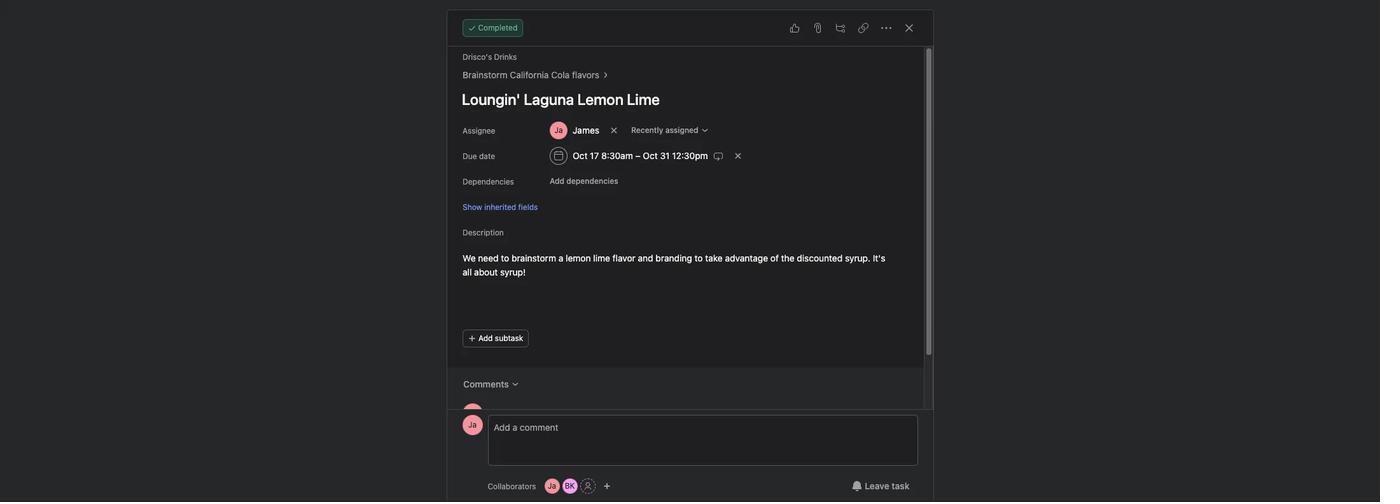 Task type: vqa. For each thing, say whether or not it's contained in the screenshot.
List
no



Task type: describe. For each thing, give the bounding box(es) containing it.
1 horizontal spatial ja button
[[544, 479, 560, 494]]

completed button
[[462, 19, 523, 37]]

collapse task pane image
[[904, 23, 914, 33]]

brainstorm california cola flavors
[[462, 69, 599, 80]]

date
[[479, 151, 495, 161]]

2 oct from the left
[[643, 150, 658, 161]]

repeats image
[[713, 151, 723, 161]]

subtask
[[495, 333, 523, 343]]

dependencies
[[566, 176, 618, 186]]

assigned
[[665, 125, 698, 135]]

syrup!
[[500, 267, 525, 277]]

Task Name text field
[[453, 85, 908, 114]]

advantage
[[725, 253, 768, 263]]

we
[[462, 253, 475, 263]]

add dependencies
[[549, 176, 618, 186]]

and
[[638, 253, 653, 263]]

leave task button
[[844, 475, 918, 498]]

created
[[519, 408, 551, 418]]

leave
[[865, 480, 889, 491]]

add for add subtask
[[478, 333, 493, 343]]

comments button
[[455, 373, 527, 396]]

8
[[597, 409, 601, 418]]

ja for left ja button
[[468, 420, 477, 430]]

due date
[[462, 151, 495, 161]]

remove assignee image
[[610, 127, 618, 134]]

lemon
[[565, 253, 591, 263]]

take
[[705, 253, 722, 263]]

of
[[770, 253, 778, 263]]

add or remove collaborators image
[[603, 482, 611, 490]]

comments
[[463, 379, 509, 389]]

recently
[[631, 125, 663, 135]]

it's
[[873, 253, 885, 263]]

add dependencies button
[[544, 172, 624, 190]]

17
[[590, 150, 599, 161]]

drisco's drinks link
[[462, 52, 517, 62]]

12:30pm
[[672, 150, 708, 161]]

james link
[[488, 408, 517, 418]]

leave task
[[865, 480, 910, 491]]

show inherited fields
[[462, 202, 538, 212]]

attachments: add a file to this task, loungin' laguna lemon lime image
[[812, 23, 822, 33]]

2 to from the left
[[694, 253, 703, 263]]

branding
[[655, 253, 692, 263]]

drinks
[[494, 52, 517, 62]]

cola
[[551, 69, 569, 80]]

1 to from the left
[[501, 253, 509, 263]]

bk button
[[562, 479, 578, 494]]

this
[[553, 408, 569, 418]]

8:30am
[[601, 150, 633, 161]]

dependencies
[[462, 177, 514, 186]]

31
[[660, 150, 669, 161]]

a
[[558, 253, 563, 263]]

california
[[510, 69, 548, 80]]

clear due date image
[[734, 152, 741, 160]]



Task type: locate. For each thing, give the bounding box(es) containing it.
brainstorm
[[462, 69, 507, 80]]

task inside main content
[[571, 408, 589, 418]]

syrup.
[[845, 253, 870, 263]]

need
[[478, 253, 498, 263]]

loungin' laguna lemon lime dialog
[[447, 10, 933, 502]]

–
[[635, 150, 640, 161]]

task right leave
[[892, 480, 910, 491]]

1 horizontal spatial to
[[694, 253, 703, 263]]

show inherited fields button
[[462, 201, 538, 213]]

recently assigned button
[[625, 122, 714, 139]]

task
[[571, 408, 589, 418], [892, 480, 910, 491]]

1 horizontal spatial oct
[[643, 150, 658, 161]]

brainstorm california cola flavors link
[[462, 68, 599, 82]]

assignee
[[462, 126, 495, 136]]

about
[[474, 267, 497, 277]]

we need to brainstorm a lemon lime flavor and branding to take advantage of the discounted syrup. it's all about syrup!
[[462, 253, 888, 277]]

add subtask button
[[462, 330, 529, 347]]

completed
[[478, 23, 518, 32]]

james for james
[[572, 125, 599, 136]]

james
[[572, 125, 599, 136], [488, 408, 517, 418]]

flavor
[[612, 253, 635, 263]]

0 vertical spatial james
[[572, 125, 599, 136]]

0 horizontal spatial ja button
[[462, 415, 483, 435]]

0 likes. click to like this task image
[[789, 23, 800, 33]]

james up 17
[[572, 125, 599, 136]]

oct left 17
[[572, 150, 587, 161]]

discounted
[[797, 253, 842, 263]]

oct
[[572, 150, 587, 161], [643, 150, 658, 161]]

task inside leave task button
[[892, 480, 910, 491]]

task left '·'
[[571, 408, 589, 418]]

add
[[549, 176, 564, 186], [478, 333, 493, 343]]

1 horizontal spatial task
[[892, 480, 910, 491]]

description
[[462, 228, 504, 237]]

ja
[[468, 420, 477, 430], [548, 481, 556, 491]]

main content inside loungin' laguna lemon lime dialog
[[447, 46, 924, 470]]

main content containing brainstorm california cola flavors
[[447, 46, 924, 470]]

due
[[462, 151, 477, 161]]

0 horizontal spatial oct
[[572, 150, 587, 161]]

1 vertical spatial task
[[892, 480, 910, 491]]

ja for rightmost ja button
[[548, 481, 556, 491]]

0 vertical spatial add
[[549, 176, 564, 186]]

oct 17 8:30am – oct 31 12:30pm
[[572, 150, 708, 161]]

1 vertical spatial ja button
[[544, 479, 560, 494]]

add subtask
[[478, 333, 523, 343]]

brainstorm
[[511, 253, 556, 263]]

to up 'syrup!'
[[501, 253, 509, 263]]

james button
[[544, 119, 605, 142]]

ja down comments
[[468, 420, 477, 430]]

add left the subtask
[[478, 333, 493, 343]]

1 oct from the left
[[572, 150, 587, 161]]

the
[[781, 253, 794, 263]]

1 vertical spatial add
[[478, 333, 493, 343]]

ago
[[634, 409, 648, 418]]

1 vertical spatial james
[[488, 408, 517, 418]]

·
[[592, 408, 594, 418]]

drisco's
[[462, 52, 492, 62]]

fields
[[518, 202, 538, 212]]

ja button left james link
[[462, 415, 483, 435]]

0 horizontal spatial to
[[501, 253, 509, 263]]

0 vertical spatial ja
[[468, 420, 477, 430]]

drisco's drinks
[[462, 52, 517, 62]]

show
[[462, 202, 482, 212]]

oct right –
[[643, 150, 658, 161]]

0 vertical spatial task
[[571, 408, 589, 418]]

recently assigned
[[631, 125, 698, 135]]

ja button left bk
[[544, 479, 560, 494]]

ja button
[[462, 415, 483, 435], [544, 479, 560, 494]]

0 horizontal spatial task
[[571, 408, 589, 418]]

add inside button
[[478, 333, 493, 343]]

add inside button
[[549, 176, 564, 186]]

james down the comments dropdown button
[[488, 408, 517, 418]]

more actions for this task image
[[881, 23, 891, 33]]

ja left bk
[[548, 481, 556, 491]]

lime
[[593, 253, 610, 263]]

add subtask image
[[835, 23, 845, 33]]

0 vertical spatial ja button
[[462, 415, 483, 435]]

0 horizontal spatial add
[[478, 333, 493, 343]]

to left 'take'
[[694, 253, 703, 263]]

to
[[501, 253, 509, 263], [694, 253, 703, 263]]

bk
[[565, 481, 575, 491]]

all
[[462, 267, 471, 277]]

1 vertical spatial ja
[[548, 481, 556, 491]]

james inside dropdown button
[[572, 125, 599, 136]]

flavors
[[572, 69, 599, 80]]

minutes
[[604, 409, 632, 418]]

0 horizontal spatial james
[[488, 408, 517, 418]]

inherited
[[484, 202, 516, 212]]

main content
[[447, 46, 924, 470]]

1 horizontal spatial add
[[549, 176, 564, 186]]

james created this task · 8 minutes ago
[[488, 408, 648, 418]]

collaborators
[[488, 481, 536, 491]]

1 horizontal spatial ja
[[548, 481, 556, 491]]

0 horizontal spatial ja
[[468, 420, 477, 430]]

add for add dependencies
[[549, 176, 564, 186]]

james for james created this task · 8 minutes ago
[[488, 408, 517, 418]]

1 horizontal spatial james
[[572, 125, 599, 136]]

copy task link image
[[858, 23, 868, 33]]

add left dependencies
[[549, 176, 564, 186]]



